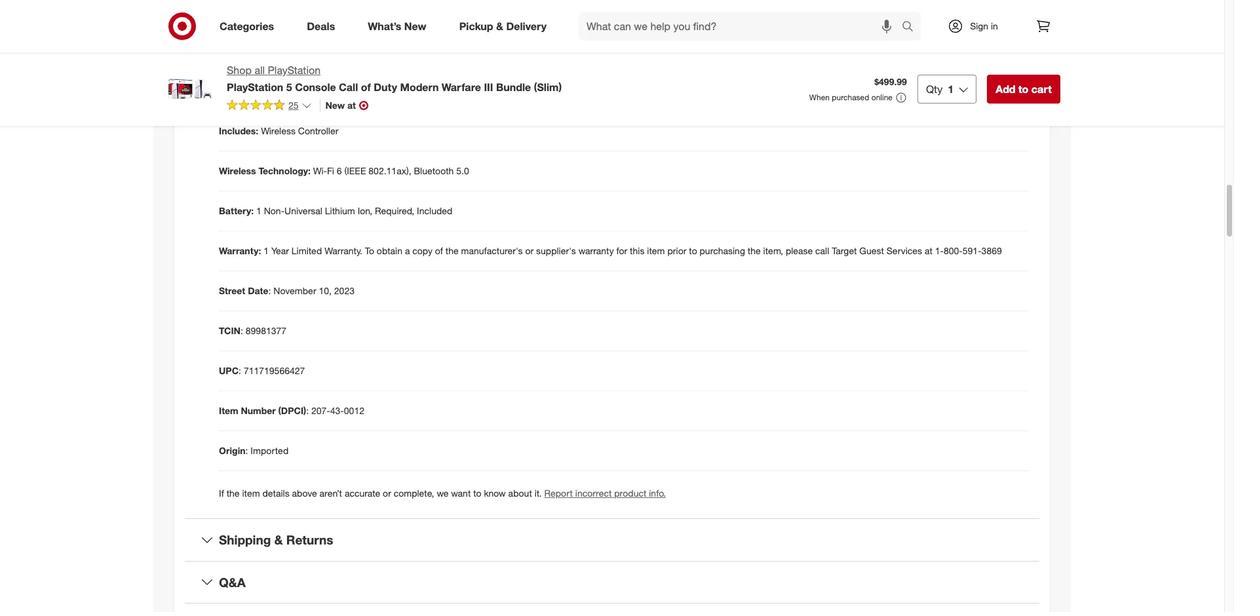 Task type: vqa. For each thing, say whether or not it's contained in the screenshot.


Task type: locate. For each thing, give the bounding box(es) containing it.
warfare
[[442, 81, 481, 94]]

the right if
[[227, 487, 240, 499]]

89981377
[[246, 325, 286, 336]]

this
[[630, 245, 645, 256]]

& right pickup
[[496, 19, 503, 32]]

new at
[[325, 100, 356, 111]]

0 horizontal spatial to
[[473, 487, 481, 499]]

2 vertical spatial 1
[[264, 245, 269, 256]]

207-
[[311, 405, 330, 416]]

6
[[337, 165, 342, 176]]

in
[[991, 20, 998, 31]]

we
[[437, 487, 449, 499]]

want
[[451, 487, 471, 499]]

: left 711719566427
[[239, 365, 241, 376]]

tcin : 89981377
[[219, 325, 286, 336]]

sign in link
[[937, 12, 1018, 41]]

the
[[446, 245, 459, 256], [748, 245, 761, 256], [227, 487, 240, 499]]

shipping & returns
[[219, 532, 333, 547]]

0 vertical spatial 1
[[948, 83, 954, 96]]

0 horizontal spatial &
[[274, 532, 283, 547]]

1 horizontal spatial item
[[647, 245, 665, 256]]

delivery
[[506, 19, 547, 32]]

5.0
[[456, 165, 469, 176]]

1 vertical spatial item
[[242, 487, 260, 499]]

item right this
[[647, 245, 665, 256]]

or left supplier's
[[525, 245, 534, 256]]

0 vertical spatial to
[[1018, 83, 1029, 96]]

item
[[647, 245, 665, 256], [242, 487, 260, 499]]

street date : november 10, 2023
[[219, 285, 355, 296]]

0 horizontal spatial the
[[227, 487, 240, 499]]

1 horizontal spatial new
[[404, 19, 426, 32]]

0012
[[344, 405, 364, 416]]

& left returns
[[274, 532, 283, 547]]

universal
[[285, 205, 322, 216]]

0 horizontal spatial new
[[325, 100, 345, 111]]

year
[[271, 245, 289, 256]]

1 horizontal spatial to
[[689, 245, 697, 256]]

online
[[872, 92, 893, 102]]

capacity:
[[279, 85, 320, 96]]

it.
[[535, 487, 542, 499]]

qty 1
[[926, 83, 954, 96]]

add
[[996, 83, 1016, 96]]

technology:
[[258, 165, 311, 176]]

warranty
[[578, 245, 614, 256]]

: for 89981377
[[241, 325, 243, 336]]

origin
[[219, 445, 245, 456]]

the left the item,
[[748, 245, 761, 256]]

above
[[292, 487, 317, 499]]

3869
[[982, 245, 1002, 256]]

0 vertical spatial &
[[496, 19, 503, 32]]

:
[[268, 285, 271, 296], [241, 325, 243, 336], [239, 365, 241, 376], [306, 405, 309, 416], [245, 445, 248, 456]]

iii
[[484, 81, 493, 94]]

5
[[286, 81, 292, 94]]

call
[[339, 81, 358, 94]]

of
[[361, 81, 371, 94], [435, 245, 443, 256]]

1 horizontal spatial &
[[496, 19, 503, 32]]

& inside pickup & delivery link
[[496, 19, 503, 32]]

the right copy
[[446, 245, 459, 256]]

modern
[[400, 81, 439, 94]]

bluetooth
[[414, 165, 454, 176]]

prior
[[667, 245, 686, 256]]

new down the 1tb at the top left of page
[[325, 100, 345, 111]]

if
[[219, 487, 224, 499]]

1 vertical spatial at
[[925, 245, 933, 256]]

wireless up battery:
[[219, 165, 256, 176]]

all
[[255, 64, 265, 77]]

returns
[[286, 532, 333, 547]]

obtain
[[377, 245, 402, 256]]

item left details
[[242, 487, 260, 499]]

date
[[248, 285, 268, 296]]

wi-
[[313, 165, 327, 176]]

at down call
[[347, 100, 356, 111]]

playstation up 5
[[268, 64, 321, 77]]

1 right qty at the top
[[948, 83, 954, 96]]

1 horizontal spatial 1
[[264, 245, 269, 256]]

shop all playstation playstation 5 console call of duty modern warfare iii bundle (slim)
[[227, 64, 562, 94]]

a
[[405, 245, 410, 256]]

2 horizontal spatial 1
[[948, 83, 954, 96]]

: left 89981377
[[241, 325, 243, 336]]

to right prior
[[689, 245, 697, 256]]

tcin
[[219, 325, 241, 336]]

0 horizontal spatial wireless
[[219, 165, 256, 176]]

0 vertical spatial wireless
[[261, 125, 296, 136]]

or
[[525, 245, 534, 256], [383, 487, 391, 499]]

supplier's
[[536, 245, 576, 256]]

at left the "1-"
[[925, 245, 933, 256]]

&
[[496, 19, 503, 32], [274, 532, 283, 547]]

battery: 1 non-universal lithium ion, required, included
[[219, 205, 452, 216]]

0 horizontal spatial of
[[361, 81, 371, 94]]

1 vertical spatial 1
[[256, 205, 261, 216]]

connection type: usb-c
[[219, 45, 326, 56]]

711719566427
[[244, 365, 305, 376]]

1 vertical spatial of
[[435, 245, 443, 256]]

cart
[[1031, 83, 1052, 96]]

2 horizontal spatial the
[[748, 245, 761, 256]]

2023
[[334, 285, 355, 296]]

: left november
[[268, 285, 271, 296]]

1 horizontal spatial of
[[435, 245, 443, 256]]

25
[[288, 100, 299, 111]]

& inside "shipping & returns" 'dropdown button'
[[274, 532, 283, 547]]

complete,
[[394, 487, 434, 499]]

incorrect
[[575, 487, 612, 499]]

(ieee
[[344, 165, 366, 176]]

origin : imported
[[219, 445, 289, 456]]

to right want
[[473, 487, 481, 499]]

or right "accurate"
[[383, 487, 391, 499]]

duty
[[374, 81, 397, 94]]

search button
[[896, 12, 927, 43]]

when purchased online
[[809, 92, 893, 102]]

target
[[832, 245, 857, 256]]

wireless down 25 link
[[261, 125, 296, 136]]

0 vertical spatial of
[[361, 81, 371, 94]]

at
[[347, 100, 356, 111], [925, 245, 933, 256]]

0 horizontal spatial item
[[242, 487, 260, 499]]

1 horizontal spatial wireless
[[261, 125, 296, 136]]

1 vertical spatial &
[[274, 532, 283, 547]]

0 vertical spatial at
[[347, 100, 356, 111]]

of right call
[[361, 81, 371, 94]]

0 horizontal spatial or
[[383, 487, 391, 499]]

qty
[[926, 83, 943, 96]]

controller
[[298, 125, 338, 136]]

& for shipping
[[274, 532, 283, 547]]

0 vertical spatial playstation
[[268, 64, 321, 77]]

street
[[219, 285, 245, 296]]

add to cart button
[[987, 75, 1060, 104]]

of right copy
[[435, 245, 443, 256]]

new right what's
[[404, 19, 426, 32]]

for
[[616, 245, 627, 256]]

warranty: 1 year limited warranty. to obtain a copy of the manufacturer's or supplier's warranty for this item prior to purchasing the item, please call target guest services at 1-800-591-3869
[[219, 245, 1002, 256]]

10,
[[319, 285, 332, 296]]

0 horizontal spatial 1
[[256, 205, 261, 216]]

1 left non-
[[256, 205, 261, 216]]

2 vertical spatial to
[[473, 487, 481, 499]]

copy
[[412, 245, 432, 256]]

0 vertical spatial item
[[647, 245, 665, 256]]

0 horizontal spatial at
[[347, 100, 356, 111]]

to right add
[[1018, 83, 1029, 96]]

playstation down all
[[227, 81, 283, 94]]

: left imported
[[245, 445, 248, 456]]

2 horizontal spatial to
[[1018, 83, 1029, 96]]

1 for battery:
[[256, 205, 261, 216]]

1 horizontal spatial or
[[525, 245, 534, 256]]

1 left year
[[264, 245, 269, 256]]

console
[[295, 81, 336, 94]]

1
[[948, 83, 954, 96], [256, 205, 261, 216], [264, 245, 269, 256]]

0 vertical spatial new
[[404, 19, 426, 32]]

report
[[544, 487, 573, 499]]



Task type: describe. For each thing, give the bounding box(es) containing it.
included
[[417, 205, 452, 216]]

25 link
[[227, 99, 312, 114]]

What can we help you find? suggestions appear below search field
[[579, 12, 905, 41]]

purchased
[[832, 92, 869, 102]]

what's new
[[368, 19, 426, 32]]

search
[[896, 21, 927, 34]]

item,
[[763, 245, 783, 256]]

: for 711719566427
[[239, 365, 241, 376]]

1 vertical spatial or
[[383, 487, 391, 499]]

report incorrect product info. button
[[544, 487, 666, 500]]

warranty.
[[325, 245, 362, 256]]

upc : 711719566427
[[219, 365, 305, 376]]

accurate
[[345, 487, 380, 499]]

includes: wireless controller
[[219, 125, 338, 136]]

battery:
[[219, 205, 254, 216]]

deals
[[307, 19, 335, 32]]

lithium
[[325, 205, 355, 216]]

aren't
[[320, 487, 342, 499]]

categories link
[[208, 12, 290, 41]]

802.11ax),
[[369, 165, 411, 176]]

1 horizontal spatial the
[[446, 245, 459, 256]]

what's
[[368, 19, 401, 32]]

limited
[[292, 245, 322, 256]]

1 vertical spatial to
[[689, 245, 697, 256]]

upc
[[219, 365, 239, 376]]

usb-
[[297, 45, 320, 56]]

shipping & returns button
[[185, 519, 1039, 561]]

1-
[[935, 245, 944, 256]]

add to cart
[[996, 83, 1052, 96]]

number
[[241, 405, 276, 416]]

required,
[[375, 205, 414, 216]]

1 vertical spatial new
[[325, 100, 345, 111]]

q&a button
[[185, 561, 1039, 603]]

pickup & delivery
[[459, 19, 547, 32]]

about
[[508, 487, 532, 499]]

1 vertical spatial playstation
[[227, 81, 283, 94]]

to
[[365, 245, 374, 256]]

manufacturer's
[[461, 245, 523, 256]]

1 horizontal spatial at
[[925, 245, 933, 256]]

shipping
[[219, 532, 271, 547]]

storage
[[242, 85, 276, 96]]

when
[[809, 92, 830, 102]]

1 for warranty:
[[264, 245, 269, 256]]

: for imported
[[245, 445, 248, 456]]

what's new link
[[357, 12, 443, 41]]

item number (dpci) : 207-43-0012
[[219, 405, 364, 416]]

bundle
[[496, 81, 531, 94]]

item
[[219, 405, 238, 416]]

details
[[263, 487, 289, 499]]

type:
[[272, 45, 295, 56]]

info.
[[649, 487, 666, 499]]

imported
[[251, 445, 289, 456]]

includes:
[[219, 125, 258, 136]]

c
[[320, 45, 326, 56]]

fi
[[327, 165, 334, 176]]

warranty:
[[219, 245, 261, 256]]

1tb
[[323, 85, 339, 96]]

purchasing
[[700, 245, 745, 256]]

if the item details above aren't accurate or complete, we want to know about it. report incorrect product info.
[[219, 487, 666, 499]]

800-
[[944, 245, 963, 256]]

& for pickup
[[496, 19, 503, 32]]

(slim)
[[534, 81, 562, 94]]

shop
[[227, 64, 252, 77]]

1 vertical spatial wireless
[[219, 165, 256, 176]]

ion,
[[358, 205, 372, 216]]

0 vertical spatial or
[[525, 245, 534, 256]]

know
[[484, 487, 506, 499]]

to inside button
[[1018, 83, 1029, 96]]

november
[[274, 285, 316, 296]]

(dpci)
[[278, 405, 306, 416]]

43-
[[330, 405, 344, 416]]

image of playstation 5 console call of duty modern warfare iii bundle (slim) image
[[164, 63, 216, 115]]

1 for qty
[[948, 83, 954, 96]]

: left 207-
[[306, 405, 309, 416]]

guest
[[859, 245, 884, 256]]

product
[[614, 487, 646, 499]]

please
[[786, 245, 813, 256]]

q&a
[[219, 574, 246, 590]]

of inside shop all playstation playstation 5 console call of duty modern warfare iii bundle (slim)
[[361, 81, 371, 94]]

data
[[219, 85, 240, 96]]

connection
[[219, 45, 269, 56]]



